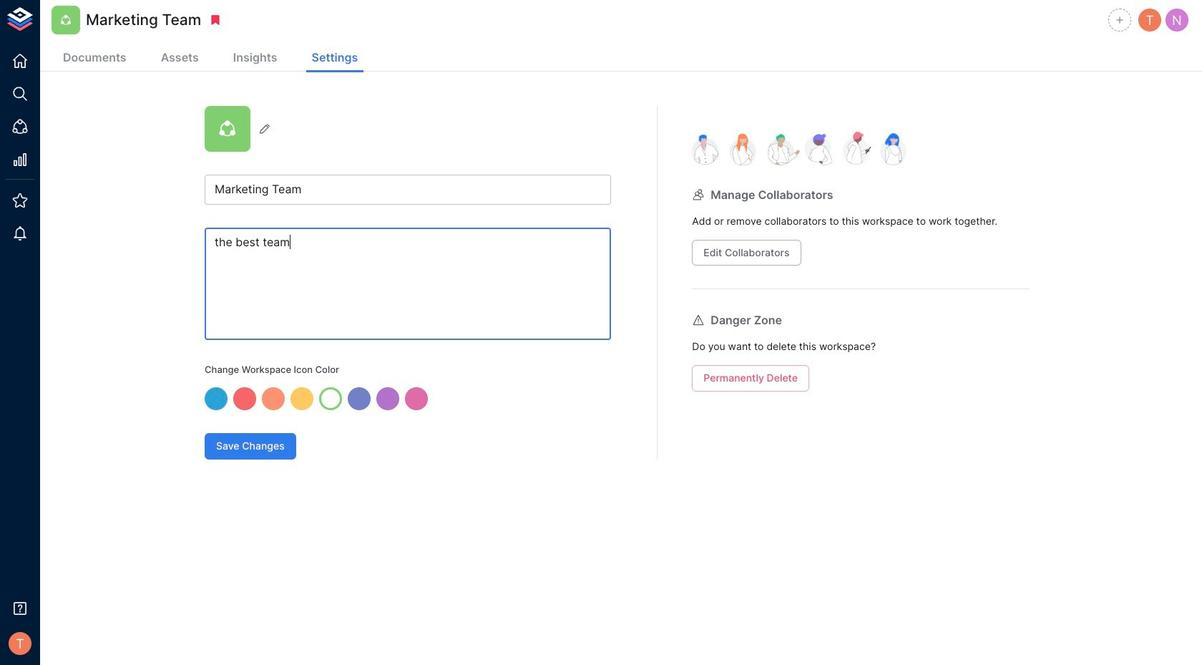 Task type: vqa. For each thing, say whether or not it's contained in the screenshot.
a within Document Pings Send me an email when someone pings me on a doc.
no



Task type: locate. For each thing, give the bounding box(es) containing it.
remove bookmark image
[[209, 14, 222, 26]]

Workspace notes are visible to all members and guests. text field
[[205, 228, 611, 340]]

Workspace Name text field
[[205, 175, 611, 205]]



